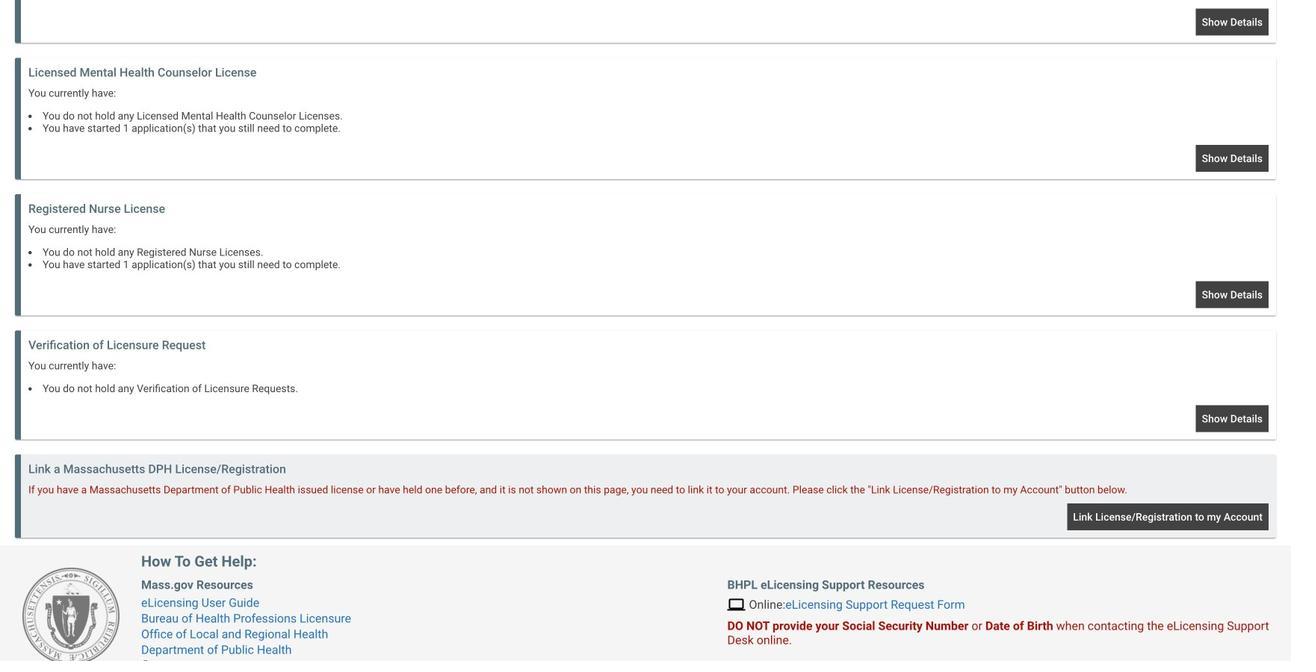 Task type: describe. For each thing, give the bounding box(es) containing it.
massachusetts state seal image
[[22, 568, 120, 661]]



Task type: vqa. For each thing, say whether or not it's contained in the screenshot.
massachusetts state seal image
yes



